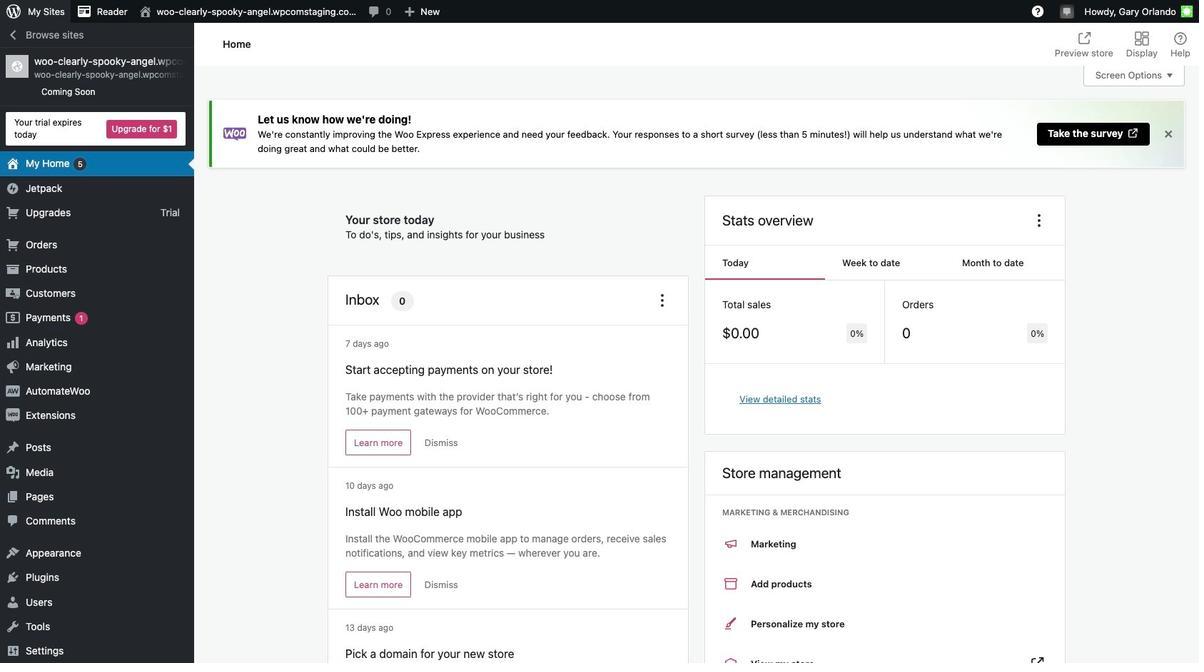 Task type: locate. For each thing, give the bounding box(es) containing it.
0 vertical spatial tab list
[[1047, 23, 1200, 66]]

notification image
[[1062, 5, 1073, 16]]

tab list
[[1047, 23, 1200, 66], [705, 246, 1065, 281]]

menu
[[328, 325, 688, 663]]



Task type: describe. For each thing, give the bounding box(es) containing it.
choose which values to display image
[[1031, 212, 1048, 229]]

display options image
[[1134, 30, 1151, 47]]

take the survey image
[[1128, 127, 1140, 139]]

main menu navigation
[[0, 23, 194, 663]]

toolbar navigation
[[0, 0, 1200, 26]]

1 vertical spatial tab list
[[705, 246, 1065, 281]]

inbox notes options image
[[654, 292, 671, 309]]



Task type: vqa. For each thing, say whether or not it's contained in the screenshot.
'TOOLS' icon
no



